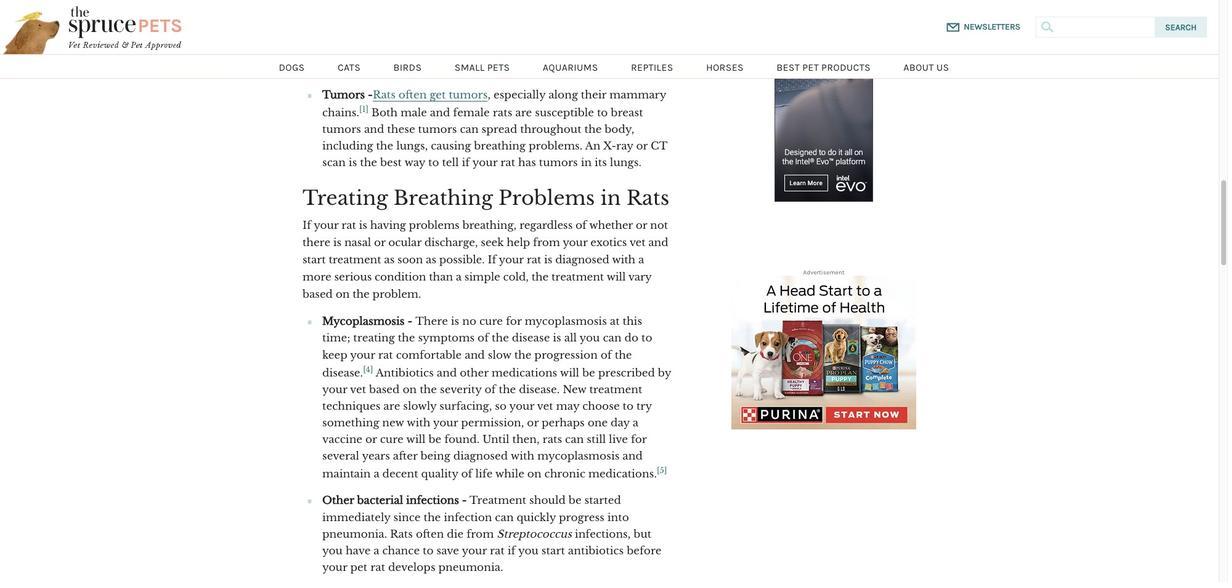 Task type: describe. For each thing, give the bounding box(es) containing it.
tell
[[442, 157, 459, 170]]

die
[[447, 529, 464, 542]]

1 vertical spatial advertisement region
[[732, 276, 916, 430]]

treatment inside antibiotics and other medications will be prescribed by your vet based on the severity of the disease. new treatment techniques are slowly surfacing, so your vet may choose to try something new with your permission, or perhaps one day a vaccine or cure will be found. until then, rats can still live for several years after being diagnosed with mycoplasmosis and maintain a decent quality of life while on chronic medications.
[[589, 384, 642, 397]]

0 vertical spatial advertisement region
[[775, 0, 873, 202]]

rats inside the rats can catch colds from being too close to an air conditioning vent, window, or door. any sudden temperature change can be problematic and cause breathing issues in a rat.
[[412, 29, 435, 42]]

on inside the if your rat is having problems breathing, regardless of whether or not there is nasal or ocular discharge, seek help from your exotics vet and start treatment as soon as possible. if your rat is diagnosed with a more serious condition than a simple cold, the treatment will vary based on the problem.
[[336, 288, 350, 301]]

should
[[529, 495, 566, 508]]

about
[[904, 62, 934, 73]]

cure inside there is no cure for mycoplasmosis at this time; treating the symptoms of the disease is all you can do to keep your rat comfortable and slow the progression of the disease.
[[479, 316, 503, 329]]

your left exotics
[[563, 237, 588, 250]]

this
[[623, 316, 642, 329]]

the left best
[[360, 157, 377, 170]]

horses link
[[706, 55, 744, 78]]

since
[[394, 512, 421, 525]]

so
[[495, 400, 507, 413]]

diagnosed inside the if your rat is having problems breathing, regardless of whether or not there is nasal or ocular discharge, seek help from your exotics vet and start treatment as soon as possible. if your rat is diagnosed with a more serious condition than a simple cold, the treatment will vary based on the problem.
[[555, 254, 609, 267]]

of up slow
[[478, 332, 489, 345]]

is left nasal in the left top of the page
[[333, 237, 341, 250]]

best pet products
[[777, 62, 871, 73]]

in inside the rats can catch colds from being too close to an air conditioning vent, window, or door. any sudden temperature change can be problematic and cause breathing issues in a rat.
[[613, 62, 624, 75]]

reptiles
[[631, 62, 673, 73]]

tumors down chains.
[[322, 123, 361, 136]]

nasal
[[344, 237, 371, 250]]

to left tell
[[428, 157, 439, 170]]

rats up not
[[627, 186, 669, 210]]

one
[[588, 417, 608, 430]]

0 horizontal spatial you
[[322, 545, 343, 558]]

air
[[322, 45, 336, 58]]

your left pet
[[322, 562, 347, 575]]

, especially along their mammary chains.
[[322, 89, 666, 119]]

started
[[585, 495, 621, 508]]

until
[[483, 434, 509, 447]]

treating
[[353, 332, 395, 345]]

progression
[[535, 349, 598, 362]]

can up window,
[[438, 29, 457, 42]]

be inside treatment should be started immediately since the infection can quickly progress into pneumonia. rats often die from
[[569, 495, 582, 508]]

having
[[370, 219, 406, 232]]

the up 'so'
[[499, 384, 516, 397]]

the right cold,
[[532, 271, 549, 284]]

you inside there is no cure for mycoplasmosis at this time; treating the symptoms of the disease is all you can do to keep your rat comfortable and slow the progression of the disease.
[[580, 332, 600, 345]]

being inside the rats can catch colds from being too close to an air conditioning vent, window, or door. any sudden temperature change can be problematic and cause breathing issues in a rat.
[[552, 29, 582, 42]]

chronic
[[544, 468, 585, 481]]

us
[[937, 62, 949, 73]]

rat down treatment should be started immediately since the infection can quickly progress into pneumonia. rats often die from
[[490, 545, 505, 558]]

symptoms
[[418, 332, 475, 345]]

is down regardless
[[544, 254, 552, 267]]

comfortable
[[396, 349, 462, 362]]

treatment should be started immediately since the infection can quickly progress into pneumonia. rats often die from
[[322, 495, 629, 542]]

1
[[362, 105, 366, 114]]

causing
[[431, 140, 471, 153]]

or up then,
[[527, 417, 539, 430]]

discharge,
[[424, 237, 478, 250]]

female
[[453, 106, 490, 119]]

decent
[[382, 468, 418, 481]]

2 vertical spatial -
[[462, 495, 467, 508]]

no
[[462, 316, 476, 329]]

of up 'so'
[[485, 384, 496, 397]]

live
[[609, 434, 628, 447]]

way
[[404, 157, 425, 170]]

your right 'so'
[[509, 400, 534, 413]]

exotics
[[591, 237, 627, 250]]

the up prescribed
[[615, 349, 632, 362]]

surfacing,
[[440, 400, 492, 413]]

often inside treatment should be started immediately since the infection can quickly progress into pneumonia. rats often die from
[[416, 529, 444, 542]]

rat up nasal in the left top of the page
[[342, 219, 356, 232]]

bacterial
[[357, 495, 403, 508]]

or inside the rats can catch colds from being too close to an air conditioning vent, window, or door. any sudden temperature change can be problematic and cause breathing issues in a rat.
[[488, 45, 499, 58]]

to inside antibiotics and other medications will be prescribed by your vet based on the severity of the disease. new treatment techniques are slowly surfacing, so your vet may choose to try something new with your permission, or perhaps one day a vaccine or cure will be found. until then, rats can still live for several years after being diagnosed with mycoplasmosis and maintain a decent quality of life while on chronic medications.
[[623, 400, 634, 413]]

small pets link
[[455, 55, 510, 78]]

or left not
[[636, 219, 647, 232]]

be left 'found.'
[[429, 434, 441, 447]]

from inside treatment should be started immediately since the infection can quickly progress into pneumonia. rats often die from
[[467, 529, 494, 542]]

is left all
[[553, 332, 561, 345]]

your inside the both male and female rats are susceptible to breast tumors and these tumors can spread throughout the body, including the lungs, causing breathing problems. an x-ray or ct scan is the best way to tell if your rat has tumors in its lungs.
[[472, 157, 498, 170]]

a inside the rats can catch colds from being too close to an air conditioning vent, window, or door. any sudden temperature change can be problematic and cause breathing issues in a rat.
[[627, 62, 633, 75]]

if your rat is having problems breathing, regardless of whether or not there is nasal or ocular discharge, seek help from your exotics vet and start treatment as soon as possible. if your rat is diagnosed with a more serious condition than a simple cold, the treatment will vary based on the problem.
[[303, 219, 668, 301]]

to inside "infections, but you have a chance to save your rat if you start antibiotics before your pet rat develops pneumonia."
[[423, 545, 434, 558]]

problem.
[[373, 288, 421, 301]]

will inside the if your rat is having problems breathing, regardless of whether or not there is nasal or ocular discharge, seek help from your exotics vet and start treatment as soon as possible. if your rat is diagnosed with a more serious condition than a simple cold, the treatment will vary based on the problem.
[[607, 271, 626, 284]]

mycoplasmosis inside there is no cure for mycoplasmosis at this time; treating the symptoms of the disease is all you can do to keep your rat comfortable and slow the progression of the disease.
[[525, 316, 607, 329]]

still
[[587, 434, 606, 447]]

start inside the if your rat is having problems breathing, regardless of whether or not there is nasal or ocular discharge, seek help from your exotics vet and start treatment as soon as possible. if your rat is diagnosed with a more serious condition than a simple cold, the treatment will vary based on the problem.
[[303, 254, 326, 267]]

reptiles link
[[631, 55, 673, 78]]

choose
[[582, 400, 620, 413]]

a down possible.
[[456, 271, 462, 284]]

close
[[606, 29, 632, 42]]

colds
[[491, 29, 519, 42]]

other
[[460, 367, 489, 380]]

banner containing dogs
[[0, 0, 1228, 79]]

breathing inside the both male and female rats are susceptible to breast tumors and these tumors can spread throughout the body, including the lungs, causing breathing problems. an x-ray or ct scan is the best way to tell if your rat has tumors in its lungs.
[[474, 140, 526, 153]]

breathing,
[[462, 219, 516, 232]]

birds
[[393, 62, 422, 73]]

a down years
[[374, 468, 379, 481]]

can down conditioning
[[363, 62, 382, 75]]

for inside antibiotics and other medications will be prescribed by your vet based on the severity of the disease. new treatment techniques are slowly surfacing, so your vet may choose to try something new with your permission, or perhaps one day a vaccine or cure will be found. until then, rats can still live for several years after being diagnosed with mycoplasmosis and maintain a decent quality of life while on chronic medications.
[[631, 434, 647, 447]]

lungs.
[[610, 157, 641, 170]]

do
[[625, 332, 639, 345]]

start inside "infections, but you have a chance to save your rat if you start antibiotics before your pet rat develops pneumonia."
[[542, 545, 565, 558]]

pneumonia. inside "infections, but you have a chance to save your rat if you start antibiotics before your pet rat develops pneumonia."
[[438, 562, 503, 575]]

vaccine
[[322, 434, 362, 447]]

an
[[649, 29, 662, 42]]

have
[[346, 545, 371, 558]]

especially
[[494, 89, 546, 102]]

newsletters
[[964, 22, 1021, 32]]

vary
[[628, 271, 652, 284]]

rats inside treatment should be started immediately since the infection can quickly progress into pneumonia. rats often die from
[[390, 529, 413, 542]]

your inside there is no cure for mycoplasmosis at this time; treating the symptoms of the disease is all you can do to keep your rat comfortable and slow the progression of the disease.
[[350, 349, 375, 362]]

rats often get tumors link
[[373, 89, 488, 102]]

be inside the rats can catch colds from being too close to an air conditioning vent, window, or door. any sudden temperature change can be problematic and cause breathing issues in a rat.
[[385, 62, 398, 75]]

rat right pet
[[370, 562, 385, 575]]

slowly
[[403, 400, 437, 413]]

mycoplasmosis inside antibiotics and other medications will be prescribed by your vet based on the severity of the disease. new treatment techniques are slowly surfacing, so your vet may choose to try something new with your permission, or perhaps one day a vaccine or cure will be found. until then, rats can still live for several years after being diagnosed with mycoplasmosis and maintain a decent quality of life while on chronic medications.
[[537, 451, 620, 464]]

the up "slowly"
[[420, 384, 437, 397]]

cure inside antibiotics and other medications will be prescribed by your vet based on the severity of the disease. new treatment techniques are slowly surfacing, so your vet may choose to try something new with your permission, or perhaps one day a vaccine or cure will be found. until then, rats can still live for several years after being diagnosed with mycoplasmosis and maintain a decent quality of life while on chronic medications.
[[380, 434, 404, 447]]

or down having
[[374, 237, 386, 250]]

of left life
[[461, 468, 472, 481]]

tumors up female
[[449, 89, 488, 102]]

there
[[303, 237, 330, 250]]

their
[[581, 89, 606, 102]]

may
[[556, 400, 579, 413]]

,
[[488, 89, 491, 102]]

seek
[[481, 237, 504, 250]]

while
[[495, 468, 524, 481]]

progress
[[559, 512, 604, 525]]

be up new
[[582, 367, 595, 380]]

infections, but you have a chance to save your rat if you start antibiotics before your pet rat develops pneumonia.
[[322, 529, 662, 575]]

chains.
[[322, 106, 359, 119]]

time;
[[322, 332, 350, 345]]

open search form image
[[1041, 22, 1054, 33]]

your up techniques
[[322, 384, 347, 397]]

a inside "infections, but you have a chance to save your rat if you start antibiotics before your pet rat develops pneumonia."
[[374, 545, 379, 558]]

chance
[[382, 545, 420, 558]]

the up the comfortable
[[398, 332, 415, 345]]

rat down help
[[527, 254, 541, 267]]

catch
[[460, 29, 488, 42]]

cats link
[[338, 55, 361, 78]]

mycoplasmosis -
[[322, 316, 415, 329]]

aquariums link
[[543, 55, 598, 78]]

0 vertical spatial treatment
[[329, 254, 381, 267]]

not
[[650, 219, 668, 232]]

then,
[[512, 434, 540, 447]]

permission,
[[461, 417, 524, 430]]

if inside the both male and female rats are susceptible to breast tumors and these tumors can spread throughout the body, including the lungs, causing breathing problems. an x-ray or ct scan is the best way to tell if your rat has tumors in its lungs.
[[462, 157, 470, 170]]

can inside the both male and female rats are susceptible to breast tumors and these tumors can spread throughout the body, including the lungs, causing breathing problems. an x-ray or ct scan is the best way to tell if your rat has tumors in its lungs.
[[460, 123, 479, 136]]

the up slow
[[492, 332, 509, 345]]

medications.
[[588, 468, 657, 481]]

- for mycoplasmosis
[[408, 316, 412, 329]]

serious
[[334, 271, 372, 284]]

body,
[[605, 123, 634, 136]]

problematic
[[401, 62, 466, 75]]

search button
[[1155, 17, 1207, 38]]



Task type: locate. For each thing, give the bounding box(es) containing it.
streptococcus
[[497, 529, 572, 542]]

antibiotics
[[568, 545, 624, 558]]

1 horizontal spatial you
[[518, 545, 539, 558]]

being inside antibiotics and other medications will be prescribed by your vet based on the severity of the disease. new treatment techniques are slowly surfacing, so your vet may choose to try something new with your permission, or perhaps one day a vaccine or cure will be found. until then, rats can still live for several years after being diagnosed with mycoplasmosis and maintain a decent quality of life while on chronic medications.
[[421, 451, 450, 464]]

0 horizontal spatial as
[[384, 254, 395, 267]]

banner
[[0, 0, 1228, 79]]

you down "streptococcus" in the bottom left of the page
[[518, 545, 539, 558]]

can down perhaps
[[565, 434, 584, 447]]

1 horizontal spatial with
[[511, 451, 534, 464]]

you left have on the left of page
[[322, 545, 343, 558]]

mammary
[[609, 89, 666, 102]]

1 horizontal spatial vet
[[537, 400, 553, 413]]

your right tell
[[472, 157, 498, 170]]

2 horizontal spatial you
[[580, 332, 600, 345]]

or inside the both male and female rats are susceptible to breast tumors and these tumors can spread throughout the body, including the lungs, causing breathing problems. an x-ray or ct scan is the best way to tell if your rat has tumors in its lungs.
[[636, 140, 648, 153]]

or up years
[[365, 434, 377, 447]]

keep
[[322, 349, 347, 362]]

of left whether
[[576, 219, 587, 232]]

and inside the rats can catch colds from being too close to an air conditioning vent, window, or door. any sudden temperature change can be problematic and cause breathing issues in a rat.
[[469, 62, 489, 75]]

susceptible
[[535, 106, 594, 119]]

disease.
[[322, 367, 363, 380], [519, 384, 560, 397]]

sudden
[[557, 45, 597, 58]]

often up male at left
[[399, 89, 427, 102]]

infection
[[444, 512, 492, 525]]

1 vertical spatial rats
[[543, 434, 562, 447]]

can down treatment
[[495, 512, 514, 525]]

is left no
[[451, 316, 459, 329]]

0 vertical spatial rats
[[493, 106, 512, 119]]

pneumonia. inside treatment should be started immediately since the infection can quickly progress into pneumonia. rats often die from
[[322, 529, 387, 542]]

other
[[322, 495, 354, 508]]

can inside antibiotics and other medications will be prescribed by your vet based on the severity of the disease. new treatment techniques are slowly surfacing, so your vet may choose to try something new with your permission, or perhaps one day a vaccine or cure will be found. until then, rats can still live for several years after being diagnosed with mycoplasmosis and maintain a decent quality of life while on chronic medications.
[[565, 434, 584, 447]]

0 vertical spatial will
[[607, 271, 626, 284]]

try
[[637, 400, 652, 413]]

immediately
[[322, 512, 390, 525]]

1 vertical spatial with
[[407, 417, 430, 430]]

disease. inside antibiotics and other medications will be prescribed by your vet based on the severity of the disease. new treatment techniques are slowly surfacing, so your vet may choose to try something new with your permission, or perhaps one day a vaccine or cure will be found. until then, rats can still live for several years after being diagnosed with mycoplasmosis and maintain a decent quality of life while on chronic medications.
[[519, 384, 560, 397]]

breathing
[[524, 62, 576, 75], [474, 140, 526, 153]]

1 vertical spatial start
[[542, 545, 565, 558]]

about us link
[[904, 55, 949, 78]]

1 vertical spatial will
[[560, 367, 579, 380]]

breast
[[611, 106, 643, 119]]

1 horizontal spatial will
[[560, 367, 579, 380]]

0 vertical spatial from
[[522, 29, 549, 42]]

- up both
[[368, 89, 373, 102]]

treatment down exotics
[[552, 271, 604, 284]]

are inside antibiotics and other medications will be prescribed by your vet based on the severity of the disease. new treatment techniques are slowly surfacing, so your vet may choose to try something new with your permission, or perhaps one day a vaccine or cure will be found. until then, rats can still live for several years after being diagnosed with mycoplasmosis and maintain a decent quality of life while on chronic medications.
[[384, 400, 400, 413]]

problems
[[409, 219, 460, 232]]

diagnosed up life
[[453, 451, 508, 464]]

0 horizontal spatial vet
[[350, 384, 366, 397]]

1 horizontal spatial rats
[[543, 434, 562, 447]]

breathing inside the rats can catch colds from being too close to an air conditioning vent, window, or door. any sudden temperature change can be problematic and cause breathing issues in a rat.
[[524, 62, 576, 75]]

being up sudden
[[552, 29, 582, 42]]

several
[[322, 451, 359, 464]]

to left the try at the right bottom of the page
[[623, 400, 634, 413]]

diagnosed
[[555, 254, 609, 267], [453, 451, 508, 464]]

for inside there is no cure for mycoplasmosis at this time; treating the symptoms of the disease is all you can do to keep your rat comfortable and slow the progression of the disease.
[[506, 316, 522, 329]]

vet up techniques
[[350, 384, 366, 397]]

cats
[[338, 62, 361, 73]]

your up cold,
[[499, 254, 524, 267]]

cure right no
[[479, 316, 503, 329]]

2 vertical spatial on
[[527, 468, 541, 481]]

to left an
[[635, 29, 646, 42]]

your down die
[[462, 545, 487, 558]]

for
[[506, 316, 522, 329], [631, 434, 647, 447]]

rat inside the both male and female rats are susceptible to breast tumors and these tumors can spread throughout the body, including the lungs, causing breathing problems. an x-ray or ct scan is the best way to tell if your rat has tumors in its lungs.
[[501, 157, 515, 170]]

if right tell
[[462, 157, 470, 170]]

2 horizontal spatial will
[[607, 271, 626, 284]]

rats up both
[[373, 89, 396, 102]]

a up the vary
[[638, 254, 644, 267]]

1 vertical spatial based
[[369, 384, 400, 397]]

the up an
[[585, 123, 602, 136]]

rats down perhaps
[[543, 434, 562, 447]]

1 vertical spatial are
[[384, 400, 400, 413]]

rats inside the both male and female rats are susceptible to breast tumors and these tumors can spread throughout the body, including the lungs, causing breathing problems. an x-ray or ct scan is the best way to tell if your rat has tumors in its lungs.
[[493, 106, 512, 119]]

1 vertical spatial breathing
[[474, 140, 526, 153]]

mycoplasmosis up all
[[525, 316, 607, 329]]

advertisement region
[[775, 0, 873, 202], [732, 276, 916, 430]]

window,
[[440, 45, 485, 58]]

Search search field
[[1036, 17, 1207, 38]]

is inside the both male and female rats are susceptible to breast tumors and these tumors can spread throughout the body, including the lungs, causing breathing problems. an x-ray or ct scan is the best way to tell if your rat has tumors in its lungs.
[[349, 157, 357, 170]]

0 horizontal spatial will
[[406, 434, 426, 447]]

whether
[[589, 219, 633, 232]]

after
[[393, 451, 418, 464]]

diagnosed inside antibiotics and other medications will be prescribed by your vet based on the severity of the disease. new treatment techniques are slowly surfacing, so your vet may choose to try something new with your permission, or perhaps one day a vaccine or cure will be found. until then, rats can still live for several years after being diagnosed with mycoplasmosis and maintain a decent quality of life while on chronic medications.
[[453, 451, 508, 464]]

0 horizontal spatial if
[[462, 157, 470, 170]]

based inside antibiotics and other medications will be prescribed by your vet based on the severity of the disease. new treatment techniques are slowly surfacing, so your vet may choose to try something new with your permission, or perhaps one day a vaccine or cure will be found. until then, rats can still live for several years after being diagnosed with mycoplasmosis and maintain a decent quality of life while on chronic medications.
[[369, 384, 400, 397]]

0 vertical spatial cure
[[479, 316, 503, 329]]

to right the do
[[642, 332, 652, 345]]

too
[[585, 29, 603, 42]]

1 horizontal spatial being
[[552, 29, 582, 42]]

1 vertical spatial vet
[[350, 384, 366, 397]]

none search field inside 'banner'
[[1059, 17, 1155, 38]]

of
[[576, 219, 587, 232], [478, 332, 489, 345], [601, 349, 612, 362], [485, 384, 496, 397], [461, 468, 472, 481]]

1 vertical spatial mycoplasmosis
[[537, 451, 620, 464]]

- for tumors
[[368, 89, 373, 102]]

- up infection
[[462, 495, 467, 508]]

in left its
[[581, 157, 592, 170]]

can inside there is no cure for mycoplasmosis at this time; treating the symptoms of the disease is all you can do to keep your rat comfortable and slow the progression of the disease.
[[603, 332, 622, 345]]

disease. inside there is no cure for mycoplasmosis at this time; treating the symptoms of the disease is all you can do to keep your rat comfortable and slow the progression of the disease.
[[322, 367, 363, 380]]

medications
[[492, 367, 557, 380]]

0 horizontal spatial cure
[[380, 434, 404, 447]]

will up new
[[560, 367, 579, 380]]

in down temperature
[[613, 62, 624, 75]]

-
[[368, 89, 373, 102], [408, 316, 412, 329], [462, 495, 467, 508]]

0 vertical spatial pneumonia.
[[322, 529, 387, 542]]

rat.
[[636, 62, 653, 75]]

1 horizontal spatial as
[[426, 254, 436, 267]]

0 vertical spatial on
[[336, 288, 350, 301]]

quickly
[[517, 512, 556, 525]]

are down especially
[[515, 106, 532, 119]]

or left ct
[[636, 140, 648, 153]]

rats inside antibiotics and other medications will be prescribed by your vet based on the severity of the disease. new treatment techniques are slowly surfacing, so your vet may choose to try something new with your permission, or perhaps one day a vaccine or cure will be found. until then, rats can still live for several years after being diagnosed with mycoplasmosis and maintain a decent quality of life while on chronic medications.
[[543, 434, 562, 447]]

found.
[[444, 434, 480, 447]]

is
[[349, 157, 357, 170], [359, 219, 367, 232], [333, 237, 341, 250], [544, 254, 552, 267], [451, 316, 459, 329], [553, 332, 561, 345]]

mycoplasmosis
[[525, 316, 607, 329], [537, 451, 620, 464]]

severity
[[440, 384, 482, 397]]

rats
[[412, 29, 435, 42], [373, 89, 396, 102], [627, 186, 669, 210], [390, 529, 413, 542]]

1 horizontal spatial if
[[508, 545, 516, 558]]

1 vertical spatial often
[[416, 529, 444, 542]]

1 vertical spatial for
[[631, 434, 647, 447]]

tumors - rats often get tumors
[[322, 89, 488, 102]]

the down infections
[[424, 512, 441, 525]]

rats up chance
[[390, 529, 413, 542]]

and inside the if your rat is having problems breathing, regardless of whether or not there is nasal or ocular discharge, seek help from your exotics vet and start treatment as soon as possible. if your rat is diagnosed with a more serious condition than a simple cold, the treatment will vary based on the problem.
[[648, 237, 668, 250]]

1 horizontal spatial -
[[408, 316, 412, 329]]

2 vertical spatial with
[[511, 451, 534, 464]]

tumors up causing
[[418, 123, 457, 136]]

of up prescribed
[[601, 349, 612, 362]]

1 vertical spatial treatment
[[552, 271, 604, 284]]

temperature
[[600, 45, 667, 58]]

are inside the both male and female rats are susceptible to breast tumors and these tumors can spread throughout the body, including the lungs, causing breathing problems. an x-ray or ct scan is the best way to tell if your rat has tumors in its lungs.
[[515, 106, 532, 119]]

from down regardless
[[533, 237, 560, 250]]

to inside the rats can catch colds from being too close to an air conditioning vent, window, or door. any sudden temperature change can be problematic and cause breathing issues in a rat.
[[635, 29, 646, 42]]

save
[[437, 545, 459, 558]]

1 vertical spatial if
[[488, 254, 496, 267]]

something
[[322, 417, 379, 430]]

1 vertical spatial disease.
[[519, 384, 560, 397]]

your up 4
[[350, 349, 375, 362]]

disease. down the keep
[[322, 367, 363, 380]]

tumors down the problems.
[[539, 157, 578, 170]]

newsletters link
[[964, 21, 1021, 33]]

often
[[399, 89, 427, 102], [416, 529, 444, 542]]

antibiotics and other medications will be prescribed by your vet based on the severity of the disease. new treatment techniques are slowly surfacing, so your vet may choose to try something new with your permission, or perhaps one day a vaccine or cure will be found. until then, rats can still live for several years after being diagnosed with mycoplasmosis and maintain a decent quality of life while on chronic medications.
[[322, 367, 671, 481]]

pneumonia. down save
[[438, 562, 503, 575]]

1 vertical spatial being
[[421, 451, 450, 464]]

from
[[522, 29, 549, 42], [533, 237, 560, 250], [467, 529, 494, 542]]

None search field
[[1059, 17, 1155, 38]]

0 vertical spatial based
[[303, 288, 333, 301]]

to inside there is no cure for mycoplasmosis at this time; treating the symptoms of the disease is all you can do to keep your rat comfortable and slow the progression of the disease.
[[642, 332, 652, 345]]

1 horizontal spatial based
[[369, 384, 400, 397]]

in inside the both male and female rats are susceptible to breast tumors and these tumors can spread throughout the body, including the lungs, causing breathing problems. an x-ray or ct scan is the best way to tell if your rat has tumors in its lungs.
[[581, 157, 592, 170]]

based inside the if your rat is having problems breathing, regardless of whether or not there is nasal or ocular discharge, seek help from your exotics vet and start treatment as soon as possible. if your rat is diagnosed with a more serious condition than a simple cold, the treatment will vary based on the problem.
[[303, 288, 333, 301]]

tumors
[[449, 89, 488, 102], [322, 123, 361, 136], [418, 123, 457, 136], [539, 157, 578, 170]]

1 vertical spatial in
[[581, 157, 592, 170]]

if down "streptococcus" in the bottom left of the page
[[508, 545, 516, 558]]

is down including
[[349, 157, 357, 170]]

as up condition
[[384, 254, 395, 267]]

the up medications
[[514, 349, 532, 362]]

2 horizontal spatial -
[[462, 495, 467, 508]]

start down "streptococcus" in the bottom left of the page
[[542, 545, 565, 558]]

0 vertical spatial breathing
[[524, 62, 576, 75]]

1 horizontal spatial on
[[403, 384, 417, 397]]

1 horizontal spatial start
[[542, 545, 565, 558]]

0 vertical spatial start
[[303, 254, 326, 267]]

0 vertical spatial diagnosed
[[555, 254, 609, 267]]

1 vertical spatial pneumonia.
[[438, 562, 503, 575]]

are
[[515, 106, 532, 119], [384, 400, 400, 413]]

or up pets
[[488, 45, 499, 58]]

vet
[[630, 237, 646, 250], [350, 384, 366, 397], [537, 400, 553, 413]]

all
[[564, 332, 577, 345]]

infections
[[406, 495, 459, 508]]

0 horizontal spatial based
[[303, 288, 333, 301]]

0 horizontal spatial being
[[421, 451, 450, 464]]

0 horizontal spatial start
[[303, 254, 326, 267]]

if inside "infections, but you have a chance to save your rat if you start antibiotics before your pet rat develops pneumonia."
[[508, 545, 516, 558]]

pet
[[802, 62, 819, 73]]

disease. down medications
[[519, 384, 560, 397]]

years
[[362, 451, 390, 464]]

is up nasal in the left top of the page
[[359, 219, 367, 232]]

rats can catch colds from being too close to an air conditioning vent, window, or door. any sudden temperature change can be problematic and cause breathing issues in a rat.
[[322, 29, 667, 75]]

new
[[563, 384, 586, 397]]

0 horizontal spatial are
[[384, 400, 400, 413]]

for right live
[[631, 434, 647, 447]]

products
[[821, 62, 871, 73]]

with down then,
[[511, 451, 534, 464]]

at
[[610, 316, 620, 329]]

breathing down spread
[[474, 140, 526, 153]]

the down serious at the top of the page
[[353, 288, 370, 301]]

on down antibiotics
[[403, 384, 417, 397]]

both
[[372, 106, 398, 119]]

2 horizontal spatial vet
[[630, 237, 646, 250]]

treatment up serious at the top of the page
[[329, 254, 381, 267]]

can down at
[[603, 332, 622, 345]]

0 horizontal spatial diagnosed
[[453, 451, 508, 464]]

can down female
[[460, 123, 479, 136]]

from up any
[[522, 29, 549, 42]]

rats up vent, at the top left
[[412, 29, 435, 42]]

based down the more
[[303, 288, 333, 301]]

1 vertical spatial -
[[408, 316, 412, 329]]

treating
[[303, 186, 388, 210]]

on down serious at the top of the page
[[336, 288, 350, 301]]

cure down new
[[380, 434, 404, 447]]

mycoplasmosis up chronic
[[537, 451, 620, 464]]

2 vertical spatial will
[[406, 434, 426, 447]]

a right day
[[633, 417, 638, 430]]

quality
[[421, 468, 458, 481]]

0 horizontal spatial with
[[407, 417, 430, 430]]

0 horizontal spatial on
[[336, 288, 350, 301]]

0 vertical spatial often
[[399, 89, 427, 102]]

your
[[472, 157, 498, 170], [314, 219, 339, 232], [563, 237, 588, 250], [499, 254, 524, 267], [350, 349, 375, 362], [322, 384, 347, 397], [509, 400, 534, 413], [433, 417, 458, 430], [462, 545, 487, 558], [322, 562, 347, 575]]

0 vertical spatial disease.
[[322, 367, 363, 380]]

1 horizontal spatial pneumonia.
[[438, 562, 503, 575]]

0 horizontal spatial if
[[303, 219, 311, 232]]

if down seek
[[488, 254, 496, 267]]

spread
[[482, 123, 517, 136]]

breathing
[[393, 186, 493, 210]]

0 vertical spatial are
[[515, 106, 532, 119]]

start
[[303, 254, 326, 267], [542, 545, 565, 558]]

0 horizontal spatial -
[[368, 89, 373, 102]]

of inside the if your rat is having problems breathing, regardless of whether or not there is nasal or ocular discharge, seek help from your exotics vet and start treatment as soon as possible. if your rat is diagnosed with a more serious condition than a simple cold, the treatment will vary based on the problem.
[[576, 219, 587, 232]]

change
[[322, 62, 360, 75]]

1 vertical spatial diagnosed
[[453, 451, 508, 464]]

best pet products link
[[777, 55, 871, 78]]

0 vertical spatial if
[[462, 157, 470, 170]]

often up save
[[416, 529, 444, 542]]

from down infection
[[467, 529, 494, 542]]

other bacterial infections -
[[322, 495, 467, 508]]

with down exotics
[[612, 254, 636, 267]]

male
[[401, 106, 427, 119]]

0 horizontal spatial for
[[506, 316, 522, 329]]

the
[[585, 123, 602, 136], [376, 140, 393, 153], [360, 157, 377, 170], [532, 271, 549, 284], [353, 288, 370, 301], [398, 332, 415, 345], [492, 332, 509, 345], [514, 349, 532, 362], [615, 349, 632, 362], [420, 384, 437, 397], [499, 384, 516, 397], [424, 512, 441, 525]]

0 vertical spatial for
[[506, 316, 522, 329]]

possible.
[[439, 254, 485, 267]]

than
[[429, 271, 453, 284]]

1 vertical spatial on
[[403, 384, 417, 397]]

pneumonia.
[[322, 529, 387, 542], [438, 562, 503, 575]]

the inside treatment should be started immediately since the infection can quickly progress into pneumonia. rats often die from
[[424, 512, 441, 525]]

door.
[[502, 45, 530, 58]]

2 vertical spatial from
[[467, 529, 494, 542]]

0 vertical spatial with
[[612, 254, 636, 267]]

and inside there is no cure for mycoplasmosis at this time; treating the symptoms of the disease is all you can do to keep your rat comfortable and slow the progression of the disease.
[[465, 349, 485, 362]]

2 vertical spatial treatment
[[589, 384, 642, 397]]

your up 'found.'
[[433, 417, 458, 430]]

0 vertical spatial mycoplasmosis
[[525, 316, 607, 329]]

simple
[[465, 271, 500, 284]]

if up there
[[303, 219, 311, 232]]

1 horizontal spatial are
[[515, 106, 532, 119]]

0 vertical spatial in
[[613, 62, 624, 75]]

the up best
[[376, 140, 393, 153]]

with inside the if your rat is having problems breathing, regardless of whether or not there is nasal or ocular discharge, seek help from your exotics vet and start treatment as soon as possible. if your rat is diagnosed with a more serious condition than a simple cold, the treatment will vary based on the problem.
[[612, 254, 636, 267]]

vet right exotics
[[630, 237, 646, 250]]

are up new
[[384, 400, 400, 413]]

0 horizontal spatial pneumonia.
[[322, 529, 387, 542]]

1 vertical spatial if
[[508, 545, 516, 558]]

can inside treatment should be started immediately since the infection can quickly progress into pneumonia. rats often die from
[[495, 512, 514, 525]]

1 horizontal spatial for
[[631, 434, 647, 447]]

1 horizontal spatial cure
[[479, 316, 503, 329]]

rat inside there is no cure for mycoplasmosis at this time; treating the symptoms of the disease is all you can do to keep your rat comfortable and slow the progression of the disease.
[[378, 349, 393, 362]]

disease
[[512, 332, 550, 345]]

2 vertical spatial vet
[[537, 400, 553, 413]]

to down the their
[[597, 106, 608, 119]]

dogs link
[[279, 55, 305, 78]]

2 vertical spatial in
[[601, 186, 621, 210]]

breathing down any
[[524, 62, 576, 75]]

1 vertical spatial from
[[533, 237, 560, 250]]

0 vertical spatial vet
[[630, 237, 646, 250]]

0 horizontal spatial rats
[[493, 106, 512, 119]]

be
[[385, 62, 398, 75], [582, 367, 595, 380], [429, 434, 441, 447], [569, 495, 582, 508]]

0 vertical spatial -
[[368, 89, 373, 102]]

0 horizontal spatial disease.
[[322, 367, 363, 380]]

2 as from the left
[[426, 254, 436, 267]]

0 vertical spatial being
[[552, 29, 582, 42]]

0 vertical spatial if
[[303, 219, 311, 232]]

1 horizontal spatial disease.
[[519, 384, 560, 397]]

and
[[469, 62, 489, 75], [430, 106, 450, 119], [364, 123, 384, 136], [648, 237, 668, 250], [465, 349, 485, 362], [437, 367, 457, 380], [623, 451, 643, 464]]

from inside the rats can catch colds from being too close to an air conditioning vent, window, or door. any sudden temperature change can be problematic and cause breathing issues in a rat.
[[522, 29, 549, 42]]

an
[[585, 140, 600, 153]]

rat left has
[[501, 157, 515, 170]]

1 vertical spatial cure
[[380, 434, 404, 447]]

1 horizontal spatial diagnosed
[[555, 254, 609, 267]]

your up there
[[314, 219, 339, 232]]

aquariums
[[543, 62, 598, 73]]

in
[[613, 62, 624, 75], [581, 157, 592, 170], [601, 186, 621, 210]]

2 horizontal spatial on
[[527, 468, 541, 481]]

including
[[322, 140, 373, 153]]

being up quality
[[421, 451, 450, 464]]

1 as from the left
[[384, 254, 395, 267]]

be up progress
[[569, 495, 582, 508]]

2 horizontal spatial with
[[612, 254, 636, 267]]

from inside the if your rat is having problems breathing, regardless of whether or not there is nasal or ocular discharge, seek help from your exotics vet and start treatment as soon as possible. if your rat is diagnosed with a more serious condition than a simple cold, the treatment will vary based on the problem.
[[533, 237, 560, 250]]

vet left may
[[537, 400, 553, 413]]

vet inside the if your rat is having problems breathing, regardless of whether or not there is nasal or ocular discharge, seek help from your exotics vet and start treatment as soon as possible. if your rat is diagnosed with a more serious condition than a simple cold, the treatment will vary based on the problem.
[[630, 237, 646, 250]]

1 horizontal spatial if
[[488, 254, 496, 267]]

as up 'than'
[[426, 254, 436, 267]]

a
[[627, 62, 633, 75], [638, 254, 644, 267], [456, 271, 462, 284], [633, 417, 638, 430], [374, 468, 379, 481], [374, 545, 379, 558]]



Task type: vqa. For each thing, say whether or not it's contained in the screenshot.
the rightmost Pneumonia.
yes



